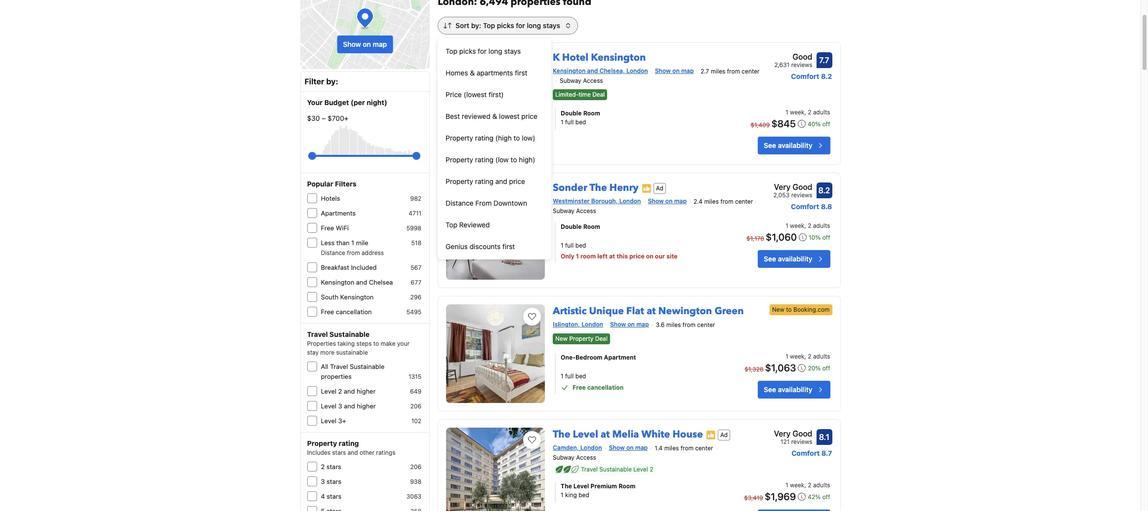 Task type: locate. For each thing, give the bounding box(es) containing it.
206 for level 3 and higher
[[410, 403, 422, 411]]

1 week , 2 adults for $1,060
[[786, 222, 830, 230]]

price inside 1 full bed only 1 room left at this price on our site
[[630, 253, 645, 260]]

1 vertical spatial free
[[321, 308, 334, 316]]

room for double room 1 full bed
[[583, 110, 600, 117]]

1 vertical spatial for
[[478, 47, 487, 55]]

2 see availability link from the top
[[758, 250, 830, 268]]

access for level
[[576, 454, 596, 462]]

1 inside the level premium room 1 king bed
[[561, 492, 564, 499]]

comfort down good 2,631 reviews
[[791, 72, 820, 81]]

good inside very good 121 reviews
[[793, 430, 813, 439]]

3 off from the top
[[823, 365, 830, 373]]

subway up 'limited-' on the top of the page
[[560, 77, 582, 84]]

map inside button
[[373, 40, 387, 48]]

1 vertical spatial reviews
[[791, 192, 813, 199]]

4 off from the top
[[823, 494, 830, 501]]

travel for travel sustainable properties taking steps to make your stay more sustainable
[[307, 331, 328, 339]]

3 1 week , 2 adults from the top
[[786, 353, 830, 361]]

this property is part of our preferred partner program. it's committed to providing excellent service and good value. it'll pay us a higher commission if you make a booking. image
[[642, 184, 652, 194], [706, 431, 716, 441]]

1 vertical spatial very
[[774, 430, 791, 439]]

very good element up comfort 8.7
[[774, 428, 813, 440]]

reviews for the level at melia white house
[[791, 439, 813, 446]]

sort by: top picks for long stays
[[456, 21, 560, 30]]

best reviewed & lowest price button
[[438, 106, 551, 127]]

40%
[[808, 121, 821, 128]]

206 up 938
[[410, 464, 422, 471]]

center inside 1.4 miles from center subway access
[[695, 445, 713, 453]]

2 week from the top
[[790, 222, 805, 230]]

reviews inside good 2,631 reviews
[[791, 61, 813, 69]]

full up only
[[565, 242, 574, 249]]

availability down $1,060 on the top right
[[778, 255, 813, 263]]

1 up $1,969
[[786, 482, 789, 490]]

2 vertical spatial subway
[[553, 454, 575, 462]]

room inside double room link
[[583, 223, 600, 231]]

1 vertical spatial double room link
[[561, 223, 728, 232]]

2 vertical spatial comfort
[[792, 450, 820, 458]]

8.1
[[819, 433, 830, 442]]

first inside button
[[515, 69, 528, 77]]

0 vertical spatial travel
[[307, 331, 328, 339]]

rating left (high
[[475, 134, 494, 142]]

0 vertical spatial see availability link
[[758, 137, 830, 155]]

8.2 down scored 7.7 element
[[821, 72, 832, 81]]

this property is part of our preferred partner program. it's committed to providing excellent service and good value. it'll pay us a higher commission if you make a booking. image for sonder the henry
[[642, 184, 652, 194]]

adults up 10% off
[[813, 222, 830, 230]]

1 double room link from the top
[[561, 109, 728, 118]]

3 up 3+
[[338, 403, 342, 411]]

at right left
[[609, 253, 615, 260]]

1 horizontal spatial stays
[[543, 21, 560, 30]]

0 vertical spatial price
[[522, 112, 538, 121]]

kensington up chelsea,
[[591, 51, 646, 64]]

picks
[[497, 21, 514, 30], [459, 47, 476, 55]]

sonder
[[553, 181, 587, 195]]

stays up k at top
[[543, 21, 560, 30]]

at left melia
[[601, 428, 610, 442]]

2 vertical spatial full
[[565, 373, 574, 381]]

rating inside property rating includes stars and other ratings
[[339, 440, 359, 448]]

map for 8.2
[[674, 198, 687, 205]]

subway
[[560, 77, 582, 84], [553, 207, 575, 215], [553, 454, 575, 462]]

1 vertical spatial see
[[764, 255, 776, 263]]

0 vertical spatial by:
[[471, 21, 481, 30]]

higher down level 2 and higher
[[357, 403, 376, 411]]

show on map button
[[337, 36, 393, 53]]

new down islington,
[[555, 336, 568, 343]]

property inside property rating includes stars and other ratings
[[307, 440, 337, 448]]

on for westminster borough, london
[[666, 198, 673, 205]]

adults up 42% off
[[813, 482, 830, 490]]

1 horizontal spatial 3
[[338, 403, 342, 411]]

the for premium
[[561, 483, 572, 491]]

full inside the double room 1 full bed
[[565, 119, 574, 126]]

8.2 up 8.8
[[819, 186, 830, 195]]

, for $1,063
[[805, 353, 806, 361]]

stars for 4 stars
[[327, 493, 342, 501]]

stays down sort by: top picks for long stays
[[504, 47, 521, 55]]

homes & apartments first button
[[438, 62, 551, 84]]

1 up $1,063
[[786, 353, 789, 361]]

filter by:
[[305, 77, 338, 86]]

week up $1,969
[[790, 482, 805, 490]]

chelsea,
[[600, 67, 625, 75]]

sustainable inside all travel sustainable properties
[[350, 363, 385, 371]]

0 vertical spatial access
[[583, 77, 603, 84]]

off right 42%
[[823, 494, 830, 501]]

for up homes & apartments first at the left
[[478, 47, 487, 55]]

from inside 1.4 miles from center subway access
[[681, 445, 694, 453]]

2 vertical spatial top
[[446, 221, 458, 229]]

0 vertical spatial 206
[[410, 403, 422, 411]]

top picks for long stays
[[446, 47, 521, 55]]

to left booking.com
[[786, 306, 792, 314]]

1 week , 2 adults for $845
[[786, 109, 830, 116]]

availability down $1,063
[[778, 386, 813, 394]]

1 horizontal spatial free cancellation
[[573, 385, 624, 392]]

adults for $1,060
[[813, 222, 830, 230]]

1 see availability link from the top
[[758, 137, 830, 155]]

center for 8.2
[[735, 198, 753, 205]]

1 off from the top
[[823, 121, 830, 128]]

1 reviews from the top
[[791, 61, 813, 69]]

very left scored 8.2 element
[[774, 183, 791, 192]]

bed inside the double room 1 full bed
[[576, 119, 586, 126]]

center inside 2.4 miles from center subway access
[[735, 198, 753, 205]]

k hotel kensington link
[[553, 47, 646, 64]]

see availability link for k hotel kensington
[[758, 137, 830, 155]]

3 see availability link from the top
[[758, 382, 830, 399]]

206 for 2 stars
[[410, 464, 422, 471]]

week up $1,060 on the top right
[[790, 222, 805, 230]]

double down 'limited-' on the top of the page
[[561, 110, 582, 117]]

0 horizontal spatial stays
[[504, 47, 521, 55]]

subway inside 2.4 miles from center subway access
[[553, 207, 575, 215]]

deal
[[593, 91, 605, 98], [595, 336, 608, 343]]

our
[[655, 253, 665, 260]]

2 vertical spatial sustainable
[[600, 466, 632, 474]]

artistic unique flat at newington green link
[[553, 301, 744, 318]]

travel up the properties
[[307, 331, 328, 339]]

1 down 'limited-' on the top of the page
[[561, 119, 564, 126]]

0 vertical spatial reviews
[[791, 61, 813, 69]]

top reviewed button
[[438, 214, 551, 236]]

1 vertical spatial see availability
[[764, 255, 813, 263]]

includes
[[307, 450, 331, 457]]

1 full bed only 1 room left at this price on our site
[[561, 242, 678, 260]]

miles right 1.4
[[664, 445, 679, 453]]

comfort down very good 121 reviews
[[792, 450, 820, 458]]

for up top picks for long stays button
[[516, 21, 525, 30]]

top inside button
[[446, 47, 458, 55]]

rating for and
[[475, 177, 494, 186]]

0 vertical spatial double room link
[[561, 109, 728, 118]]

miles inside 2.4 miles from center subway access
[[704, 198, 719, 205]]

sustainable for travel sustainable level 2
[[600, 466, 632, 474]]

0 horizontal spatial travel
[[307, 331, 328, 339]]

level left 3+
[[321, 418, 337, 425]]

see for k hotel kensington
[[764, 141, 776, 150]]

2 vertical spatial access
[[576, 454, 596, 462]]

2 double from the top
[[561, 223, 582, 231]]

3 week from the top
[[790, 353, 805, 361]]

1 vertical spatial subway
[[553, 207, 575, 215]]

miles
[[711, 68, 726, 75], [704, 198, 719, 205], [666, 322, 681, 329], [664, 445, 679, 453]]

this property is part of our preferred partner program. it's committed to providing excellent service and good value. it'll pay us a higher commission if you make a booking. image right house on the bottom right of the page
[[706, 431, 716, 441]]

see for artistic unique flat at newington green
[[764, 386, 776, 394]]

price up downtown
[[509, 177, 525, 186]]

0 horizontal spatial 3
[[321, 478, 325, 486]]

2
[[808, 109, 812, 116], [808, 222, 812, 230], [808, 353, 812, 361], [338, 388, 342, 396], [321, 464, 325, 471], [650, 466, 653, 474], [808, 482, 812, 490]]

1 vertical spatial room
[[583, 223, 600, 231]]

1 vertical spatial new
[[555, 336, 568, 343]]

to
[[514, 134, 520, 142], [511, 156, 517, 164], [786, 306, 792, 314], [373, 340, 379, 348]]

center left 2,053
[[735, 198, 753, 205]]

0 horizontal spatial picks
[[459, 47, 476, 55]]

1 week , 2 adults up 10%
[[786, 222, 830, 230]]

comfort down very good 2,053 reviews
[[791, 203, 819, 211]]

from
[[727, 68, 740, 75], [721, 198, 734, 205], [347, 250, 360, 257], [683, 322, 696, 329], [681, 445, 694, 453]]

by: for sort
[[471, 21, 481, 30]]

stars for 2 stars
[[327, 464, 341, 471]]

1 vertical spatial see availability link
[[758, 250, 830, 268]]

4711
[[409, 210, 422, 217]]

0 vertical spatial deal
[[593, 91, 605, 98]]

1 vertical spatial good
[[793, 183, 813, 192]]

0 vertical spatial see availability
[[764, 141, 813, 150]]

to inside button
[[511, 156, 517, 164]]

1 week from the top
[[790, 109, 805, 116]]

top up homes
[[446, 47, 458, 55]]

availability for k hotel kensington
[[778, 141, 813, 150]]

, for $1,969
[[805, 482, 806, 490]]

double for double room 1 full bed
[[561, 110, 582, 117]]

102
[[411, 418, 422, 425]]

property rating includes stars and other ratings
[[307, 440, 396, 457]]

see availability link down $1,063
[[758, 382, 830, 399]]

1 horizontal spatial distance
[[446, 199, 474, 208]]

1 vertical spatial cancellation
[[587, 385, 624, 392]]

1 up only
[[561, 242, 564, 249]]

rating inside 'button'
[[475, 134, 494, 142]]

1 full from the top
[[565, 119, 574, 126]]

ratings
[[376, 450, 396, 457]]

& left lowest
[[492, 112, 497, 121]]

distance from downtown
[[446, 199, 527, 208]]

0 horizontal spatial this property is part of our preferred partner program. it's committed to providing excellent service and good value. it'll pay us a higher commission if you make a booking. image
[[642, 184, 652, 194]]

sonder the henry image
[[446, 181, 545, 280]]

2 up 40%
[[808, 109, 812, 116]]

double room link down 2.4 miles from center subway access
[[561, 223, 728, 232]]

0 horizontal spatial distance
[[321, 250, 345, 257]]

2 vertical spatial availability
[[778, 386, 813, 394]]

address
[[362, 250, 384, 257]]

1.4
[[655, 445, 663, 453]]

free for 5495
[[321, 308, 334, 316]]

2 vertical spatial travel
[[581, 466, 598, 474]]

room for double room
[[583, 223, 600, 231]]

2.7 miles from center subway access
[[560, 68, 760, 84]]

2 vertical spatial the
[[561, 483, 572, 491]]

apartments
[[477, 69, 513, 77]]

deal right time
[[593, 91, 605, 98]]

price (lowest first)
[[446, 90, 504, 99]]

1 vertical spatial availability
[[778, 255, 813, 263]]

1 adults from the top
[[813, 109, 830, 116]]

2 reviews from the top
[[791, 192, 813, 199]]

sustainable down sustainable
[[350, 363, 385, 371]]

free cancellation down south kensington
[[321, 308, 372, 316]]

from
[[476, 199, 492, 208]]

1 availability from the top
[[778, 141, 813, 150]]

reviews for sonder the henry
[[791, 192, 813, 199]]

0 vertical spatial &
[[470, 69, 475, 77]]

sustainable inside travel sustainable properties taking steps to make your stay more sustainable
[[330, 331, 370, 339]]

1 , from the top
[[805, 109, 806, 116]]

miles right 2.4
[[704, 198, 719, 205]]

sustainable up premium
[[600, 466, 632, 474]]

access down 'kensington and chelsea, london'
[[583, 77, 603, 84]]

stars right the 4
[[327, 493, 342, 501]]

1 vertical spatial ad
[[721, 432, 728, 439]]

first)
[[489, 90, 504, 99]]

very
[[774, 183, 791, 192], [774, 430, 791, 439]]

0 horizontal spatial long
[[489, 47, 502, 55]]

week for $845
[[790, 109, 805, 116]]

the for at
[[553, 428, 571, 442]]

0 vertical spatial higher
[[357, 388, 376, 396]]

very good element up comfort 8.8
[[774, 181, 813, 193]]

map for 8.1
[[635, 445, 648, 452]]

show for 7.7
[[655, 67, 671, 75]]

kensington and chelsea, london
[[553, 67, 648, 75]]

on inside 1 full bed only 1 room left at this price on our site
[[646, 253, 654, 260]]

higher for level 3 and higher
[[357, 403, 376, 411]]

stars up 3 stars
[[327, 464, 341, 471]]

$30
[[307, 114, 320, 123]]

the inside the level premium room 1 king bed
[[561, 483, 572, 491]]

show on map inside button
[[343, 40, 387, 48]]

0 horizontal spatial &
[[470, 69, 475, 77]]

2 vertical spatial reviews
[[791, 439, 813, 446]]

make
[[381, 340, 396, 348]]

show
[[343, 40, 361, 48], [655, 67, 671, 75], [648, 198, 664, 205], [610, 321, 626, 329], [609, 445, 625, 452]]

2 higher from the top
[[357, 403, 376, 411]]

0 vertical spatial room
[[583, 110, 600, 117]]

1 vertical spatial at
[[647, 305, 656, 318]]

rating for (high
[[475, 134, 494, 142]]

bed up "room" at right
[[576, 242, 586, 249]]

bed down limited-time deal
[[576, 119, 586, 126]]

1 horizontal spatial this property is part of our preferred partner program. it's committed to providing excellent service and good value. it'll pay us a higher commission if you make a booking. image
[[706, 431, 716, 441]]

availability for artistic unique flat at newington green
[[778, 386, 813, 394]]

deal up one-bedroom apartment
[[595, 336, 608, 343]]

1 horizontal spatial new
[[772, 306, 785, 314]]

subway inside 1.4 miles from center subway access
[[553, 454, 575, 462]]

filter
[[305, 77, 324, 86]]

on inside button
[[363, 40, 371, 48]]

1 very from the top
[[774, 183, 791, 192]]

islington,
[[553, 321, 580, 329]]

206 down 649
[[410, 403, 422, 411]]

south
[[321, 294, 339, 301]]

from inside 2.7 miles from center subway access
[[727, 68, 740, 75]]

3 reviews from the top
[[791, 439, 813, 446]]

very inside very good 2,053 reviews
[[774, 183, 791, 192]]

subway inside 2.7 miles from center subway access
[[560, 77, 582, 84]]

picks up homes
[[459, 47, 476, 55]]

miles right 3.6
[[666, 322, 681, 329]]

567
[[411, 264, 422, 272]]

south kensington
[[321, 294, 374, 301]]

new for new to booking.com
[[772, 306, 785, 314]]

king
[[565, 492, 577, 499]]

ad for sonder the henry
[[656, 185, 664, 192]]

1 see availability from the top
[[764, 141, 813, 150]]

only
[[561, 253, 575, 260]]

2 off from the top
[[823, 234, 830, 241]]

0 horizontal spatial by:
[[326, 77, 338, 86]]

0 horizontal spatial for
[[478, 47, 487, 55]]

top up top picks for long stays
[[483, 21, 495, 30]]

42%
[[808, 494, 821, 501]]

rating down 3+
[[339, 440, 359, 448]]

4 , from the top
[[805, 482, 806, 490]]

bed right king
[[579, 492, 589, 499]]

reviews up comfort 8.2
[[791, 61, 813, 69]]

1 vertical spatial higher
[[357, 403, 376, 411]]

2 good from the top
[[793, 183, 813, 192]]

off right 40%
[[823, 121, 830, 128]]

new left booking.com
[[772, 306, 785, 314]]

very inside very good 121 reviews
[[774, 430, 791, 439]]

(low
[[496, 156, 509, 164]]

ad for the level at melia white house
[[721, 432, 728, 439]]

2 vertical spatial free
[[573, 385, 586, 392]]

2 see from the top
[[764, 255, 776, 263]]

top for reviewed
[[446, 221, 458, 229]]

property rating and price button
[[438, 171, 551, 193]]

1 horizontal spatial long
[[527, 21, 541, 30]]

1 good from the top
[[793, 52, 813, 61]]

property inside 'button'
[[446, 134, 473, 142]]

best
[[446, 112, 460, 121]]

very good element
[[774, 181, 813, 193], [774, 428, 813, 440]]

1 vertical spatial 206
[[410, 464, 422, 471]]

1 inside the double room 1 full bed
[[561, 119, 564, 126]]

1 206 from the top
[[410, 403, 422, 411]]

1 vertical spatial travel
[[330, 363, 348, 371]]

double
[[561, 110, 582, 117], [561, 223, 582, 231]]

1 vertical spatial by:
[[326, 77, 338, 86]]

1 1 week , 2 adults from the top
[[786, 109, 830, 116]]

by: right sort
[[471, 21, 481, 30]]

good for the level at melia white house
[[793, 430, 813, 439]]

$1,060
[[766, 232, 797, 243]]

very for the level at melia white house
[[774, 430, 791, 439]]

sustainable for travel sustainable properties taking steps to make your stay more sustainable
[[330, 331, 370, 339]]

scored 8.2 element
[[817, 183, 832, 199]]

week for $1,969
[[790, 482, 805, 490]]

& right homes
[[470, 69, 475, 77]]

1 see from the top
[[764, 141, 776, 150]]

1 vertical spatial distance
[[321, 250, 345, 257]]

on for camden, london
[[627, 445, 634, 452]]

bed inside 1 full bed only 1 room left at this price on our site
[[576, 242, 586, 249]]

distance up top reviewed
[[446, 199, 474, 208]]

bed
[[576, 119, 586, 126], [576, 242, 586, 249], [576, 373, 586, 381], [579, 492, 589, 499]]

3 good from the top
[[793, 430, 813, 439]]

higher up level 3 and higher
[[357, 388, 376, 396]]

see availability down $1,060 on the top right
[[764, 255, 813, 263]]

double room
[[561, 223, 600, 231]]

sustainable up taking
[[330, 331, 370, 339]]

apartments
[[321, 210, 356, 217]]

travel inside all travel sustainable properties
[[330, 363, 348, 371]]

1 vertical spatial sustainable
[[350, 363, 385, 371]]

1 vertical spatial the
[[553, 428, 571, 442]]

see down "$1,409"
[[764, 141, 776, 150]]

off for $1,060
[[823, 234, 830, 241]]

0 vertical spatial long
[[527, 21, 541, 30]]

3 see availability from the top
[[764, 386, 813, 394]]

rating up from on the top of the page
[[475, 177, 494, 186]]

search results updated. london: 6,494 properties found. element
[[438, 0, 841, 9]]

4 week from the top
[[790, 482, 805, 490]]

938
[[410, 479, 422, 486]]

1 vertical spatial double
[[561, 223, 582, 231]]

on for islington, london
[[628, 321, 635, 329]]

0 vertical spatial very good element
[[774, 181, 813, 193]]

adults up 40% off
[[813, 109, 830, 116]]

0 vertical spatial stays
[[543, 21, 560, 30]]

travel sustainable properties taking steps to make your stay more sustainable
[[307, 331, 410, 357]]

show for 8.1
[[609, 445, 625, 452]]

3 , from the top
[[805, 353, 806, 361]]

3+
[[338, 418, 346, 425]]

1 vertical spatial access
[[576, 207, 596, 215]]

1 horizontal spatial this property is part of our preferred partner program. it's committed to providing excellent service and good value. it'll pay us a higher commission if you make a booking. image
[[706, 431, 716, 441]]

2 up 10%
[[808, 222, 812, 230]]

0 vertical spatial double
[[561, 110, 582, 117]]

free wifi
[[321, 224, 349, 232]]

this property is part of our preferred partner program. it's committed to providing excellent service and good value. it'll pay us a higher commission if you make a booking. image
[[642, 184, 652, 194], [706, 431, 716, 441]]

full inside 1 full bed only 1 room left at this price on our site
[[565, 242, 574, 249]]

subway for the
[[553, 454, 575, 462]]

k hotel kensington
[[553, 51, 646, 64]]

room
[[583, 110, 600, 117], [583, 223, 600, 231], [619, 483, 636, 491]]

0 vertical spatial availability
[[778, 141, 813, 150]]

$1,328
[[745, 366, 764, 374]]

1 horizontal spatial ad
[[721, 432, 728, 439]]

1 vertical spatial deal
[[595, 336, 608, 343]]

from right 2.4
[[721, 198, 734, 205]]

2 see availability from the top
[[764, 255, 813, 263]]

0 vertical spatial very
[[774, 183, 791, 192]]

room inside the level premium room 1 king bed
[[619, 483, 636, 491]]

miles inside 1.4 miles from center subway access
[[664, 445, 679, 453]]

0 vertical spatial subway
[[560, 77, 582, 84]]

show on map for 8.2
[[648, 198, 687, 205]]

room
[[581, 253, 596, 260]]

0 vertical spatial picks
[[497, 21, 514, 30]]

8.7
[[822, 450, 832, 458]]

k hotel kensington image
[[446, 51, 545, 150]]

reviews inside very good 121 reviews
[[791, 439, 813, 446]]

2 vertical spatial good
[[793, 430, 813, 439]]

from inside 2.4 miles from center subway access
[[721, 198, 734, 205]]

map
[[373, 40, 387, 48], [681, 67, 694, 75], [674, 198, 687, 205], [637, 321, 649, 329], [635, 445, 648, 452]]

2 adults from the top
[[813, 222, 830, 230]]

3
[[338, 403, 342, 411], [321, 478, 325, 486]]

2 availability from the top
[[778, 255, 813, 263]]

3 availability from the top
[[778, 386, 813, 394]]

4 adults from the top
[[813, 482, 830, 490]]

0 vertical spatial see
[[764, 141, 776, 150]]

2 very from the top
[[774, 430, 791, 439]]

3 full from the top
[[565, 373, 574, 381]]

westminster borough, london
[[553, 198, 641, 205]]

scored 7.7 element
[[817, 52, 832, 68]]

reviews inside very good 2,053 reviews
[[791, 192, 813, 199]]

group
[[312, 148, 417, 164]]

show on map for 7.7
[[655, 67, 694, 75]]

availability down $845
[[778, 141, 813, 150]]

full down one-
[[565, 373, 574, 381]]

adults for $1,969
[[813, 482, 830, 490]]

new for new property deal
[[555, 336, 568, 343]]

travel inside travel sustainable properties taking steps to make your stay more sustainable
[[307, 331, 328, 339]]

free for 5998
[[321, 224, 334, 232]]

4
[[321, 493, 325, 501]]

this property is part of our preferred partner program. it's committed to providing excellent service and good value. it'll pay us a higher commission if you make a booking. image right house on the bottom right of the page
[[706, 431, 716, 441]]

filters
[[335, 180, 357, 188]]

reviewed
[[462, 112, 491, 121]]

stays inside button
[[504, 47, 521, 55]]

2 206 from the top
[[410, 464, 422, 471]]

0 vertical spatial first
[[515, 69, 528, 77]]

room down "westminster borough, london"
[[583, 223, 600, 231]]

0 vertical spatial full
[[565, 119, 574, 126]]

,
[[805, 109, 806, 116], [805, 222, 806, 230], [805, 353, 806, 361], [805, 482, 806, 490]]

room down travel sustainable level 2 on the right bottom
[[619, 483, 636, 491]]

2 vertical spatial room
[[619, 483, 636, 491]]

access inside 1.4 miles from center subway access
[[576, 454, 596, 462]]

20% off
[[808, 365, 830, 373]]

double inside the double room 1 full bed
[[561, 110, 582, 117]]

2 1 week , 2 adults from the top
[[786, 222, 830, 230]]

1 higher from the top
[[357, 388, 376, 396]]

&
[[470, 69, 475, 77], [492, 112, 497, 121]]

new property deal
[[555, 336, 608, 343]]

steps
[[357, 340, 372, 348]]

$1,063
[[765, 363, 796, 374]]

access inside 2.4 miles from center subway access
[[576, 207, 596, 215]]

0 vertical spatial this property is part of our preferred partner program. it's committed to providing excellent service and good value. it'll pay us a higher commission if you make a booking. image
[[642, 184, 652, 194]]

site
[[667, 253, 678, 260]]

0 horizontal spatial this property is part of our preferred partner program. it's committed to providing excellent service and good value. it'll pay us a higher commission if you make a booking. image
[[642, 184, 652, 194]]

3 adults from the top
[[813, 353, 830, 361]]

top inside button
[[446, 221, 458, 229]]

1 vertical spatial top
[[446, 47, 458, 55]]

2.4 miles from center subway access
[[553, 198, 753, 215]]

2 full from the top
[[565, 242, 574, 249]]

higher
[[357, 388, 376, 396], [357, 403, 376, 411]]

1 double from the top
[[561, 110, 582, 117]]

2 double room link from the top
[[561, 223, 728, 232]]

center inside 2.7 miles from center subway access
[[742, 68, 760, 75]]

miles inside 2.7 miles from center subway access
[[711, 68, 726, 75]]

4 1 week , 2 adults from the top
[[786, 482, 830, 490]]

top up genius
[[446, 221, 458, 229]]

2 , from the top
[[805, 222, 806, 230]]

distance inside button
[[446, 199, 474, 208]]

melia
[[612, 428, 639, 442]]

reviews
[[791, 61, 813, 69], [791, 192, 813, 199], [791, 439, 813, 446]]

3 see from the top
[[764, 386, 776, 394]]

double room link for $845
[[561, 109, 728, 118]]

2 vertical spatial see availability
[[764, 386, 813, 394]]

1 vertical spatial this property is part of our preferred partner program. it's committed to providing excellent service and good value. it'll pay us a higher commission if you make a booking. image
[[706, 431, 716, 441]]

double room link for $1,060
[[561, 223, 728, 232]]

level up camden, london
[[573, 428, 598, 442]]

8.8
[[821, 203, 832, 211]]

adults for $845
[[813, 109, 830, 116]]

2 vertical spatial at
[[601, 428, 610, 442]]

one-bedroom apartment link
[[561, 354, 728, 363]]

center for 8.1
[[695, 445, 713, 453]]

this property is part of our preferred partner program. it's committed to providing excellent service and good value. it'll pay us a higher commission if you make a booking. image up 2.4 miles from center subway access
[[642, 184, 652, 194]]

good inside very good 2,053 reviews
[[793, 183, 813, 192]]

1 vertical spatial &
[[492, 112, 497, 121]]

full down 'limited-' on the top of the page
[[565, 119, 574, 126]]

property for property rating and price
[[446, 177, 473, 186]]

1 left king
[[561, 492, 564, 499]]

room inside the double room 1 full bed
[[583, 110, 600, 117]]

1 vertical spatial long
[[489, 47, 502, 55]]

5495
[[407, 309, 422, 316]]

see availability for k hotel kensington
[[764, 141, 813, 150]]

0 vertical spatial free
[[321, 224, 334, 232]]



Task type: vqa. For each thing, say whether or not it's contained in the screenshot.
second 24 from right
no



Task type: describe. For each thing, give the bounding box(es) containing it.
breakfast included
[[321, 264, 377, 272]]

rating for (low
[[475, 156, 494, 164]]

lowest
[[499, 112, 520, 121]]

unique
[[589, 305, 624, 318]]

henry
[[610, 181, 639, 195]]

homes
[[446, 69, 468, 77]]

breakfast
[[321, 264, 349, 272]]

$1,969
[[765, 492, 796, 503]]

42% off
[[808, 494, 830, 501]]

popular
[[307, 180, 333, 188]]

–
[[322, 114, 326, 123]]

and inside button
[[496, 177, 507, 186]]

bed down bedroom
[[576, 373, 586, 381]]

access inside 2.7 miles from center subway access
[[583, 77, 603, 84]]

higher for level 2 and higher
[[357, 388, 376, 396]]

from down the newington
[[683, 322, 696, 329]]

1 horizontal spatial &
[[492, 112, 497, 121]]

1 horizontal spatial picks
[[497, 21, 514, 30]]

flat
[[627, 305, 644, 318]]

(high
[[496, 134, 512, 142]]

price inside the best reviewed & lowest price button
[[522, 112, 538, 121]]

$700+
[[328, 114, 349, 123]]

1 left mile
[[351, 239, 354, 247]]

sonder the henry link
[[553, 177, 639, 195]]

off for $845
[[823, 121, 830, 128]]

access for the
[[576, 207, 596, 215]]

homes & apartments first
[[446, 69, 528, 77]]

london right "camden,"
[[581, 445, 602, 452]]

3.6 miles from center
[[656, 322, 715, 329]]

1 week , 2 adults for $1,063
[[786, 353, 830, 361]]

distance for distance from address
[[321, 250, 345, 257]]

from for 7.7
[[727, 68, 740, 75]]

to inside travel sustainable properties taking steps to make your stay more sustainable
[[373, 340, 379, 348]]

$1,409
[[751, 122, 770, 129]]

artistic unique flat at newington green image
[[446, 305, 545, 404]]

this property is part of our preferred partner program. it's committed to providing excellent service and good value. it'll pay us a higher commission if you make a booking. image for the level at melia white house
[[706, 431, 716, 441]]

and down included
[[356, 279, 367, 287]]

property for property rating (high to low)
[[446, 134, 473, 142]]

deal for unique
[[595, 336, 608, 343]]

for inside button
[[478, 47, 487, 55]]

center for 7.7
[[742, 68, 760, 75]]

1.4 miles from center subway access
[[553, 445, 713, 462]]

1 right only
[[576, 253, 579, 260]]

good element
[[775, 51, 813, 63]]

adults for $1,063
[[813, 353, 830, 361]]

1 week , 2 adults for $1,969
[[786, 482, 830, 490]]

2 up 42%
[[808, 482, 812, 490]]

first inside 'button'
[[503, 243, 515, 251]]

property rating and price
[[446, 177, 525, 186]]

2.7
[[701, 68, 709, 75]]

stay
[[307, 349, 319, 357]]

property rating (low to high)
[[446, 156, 535, 164]]

sort
[[456, 21, 469, 30]]

2,053
[[774, 192, 790, 199]]

genius discounts first
[[446, 243, 515, 251]]

property down islington, london
[[569, 336, 594, 343]]

40% off
[[808, 121, 830, 128]]

stars inside property rating includes stars and other ratings
[[332, 450, 346, 457]]

full for 1 full bed only 1 room left at this price on our site
[[565, 242, 574, 249]]

1 vertical spatial 3
[[321, 478, 325, 486]]

included
[[351, 264, 377, 272]]

top for picks
[[446, 47, 458, 55]]

left
[[598, 253, 608, 260]]

5998
[[407, 225, 422, 232]]

this property is part of our preferred partner program. it's committed to providing excellent service and good value. it'll pay us a higher commission if you make a booking. image for the level at melia white house
[[706, 431, 716, 441]]

all travel sustainable properties
[[321, 363, 385, 381]]

0 vertical spatial 3
[[338, 403, 342, 411]]

london up new property deal
[[582, 321, 603, 329]]

this
[[617, 253, 628, 260]]

0 horizontal spatial cancellation
[[336, 308, 372, 316]]

1 vertical spatial 8.2
[[819, 186, 830, 195]]

, for $845
[[805, 109, 806, 116]]

this property is part of our preferred partner program. it's committed to providing excellent service and good value. it'll pay us a higher commission if you make a booking. image for sonder the henry
[[642, 184, 652, 194]]

bed inside the level premium room 1 king bed
[[579, 492, 589, 499]]

level up the level premium room link
[[634, 466, 648, 474]]

very good element for the level at melia white house
[[774, 428, 813, 440]]

kensington down 'kensington and chelsea'
[[340, 294, 374, 301]]

good inside good 2,631 reviews
[[793, 52, 813, 61]]

2 down "properties"
[[338, 388, 342, 396]]

2 up the level premium room link
[[650, 466, 653, 474]]

subway for sonder
[[553, 207, 575, 215]]

1 up $845
[[786, 109, 789, 116]]

comfort 8.8
[[791, 203, 832, 211]]

miles for 8.2
[[704, 198, 719, 205]]

taking
[[338, 340, 355, 348]]

$845
[[772, 118, 796, 129]]

popular filters
[[307, 180, 357, 188]]

deal for hotel
[[593, 91, 605, 98]]

house
[[673, 428, 703, 442]]

week for $1,060
[[790, 222, 805, 230]]

travel for travel sustainable level 2
[[581, 466, 598, 474]]

see availability link for artistic unique flat at newington green
[[758, 382, 830, 399]]

map for 7.7
[[681, 67, 694, 75]]

0 vertical spatial for
[[516, 21, 525, 30]]

on for kensington and chelsea, london
[[673, 67, 680, 75]]

distance from downtown button
[[438, 193, 551, 214]]

1 vertical spatial free cancellation
[[573, 385, 624, 392]]

and down k hotel kensington
[[587, 67, 598, 75]]

miles for 8.1
[[664, 445, 679, 453]]

london down henry
[[620, 198, 641, 205]]

level 2 and higher
[[321, 388, 376, 396]]

double for double room
[[561, 223, 582, 231]]

low)
[[522, 134, 535, 142]]

miles for 7.7
[[711, 68, 726, 75]]

property rating (high to low)
[[446, 134, 535, 142]]

sustainable
[[336, 349, 368, 357]]

good for sonder the henry
[[793, 183, 813, 192]]

islington, london
[[553, 321, 603, 329]]

stars for 3 stars
[[327, 478, 341, 486]]

1 up $1,060 on the top right
[[786, 222, 789, 230]]

limited-
[[555, 91, 579, 98]]

week for $1,063
[[790, 353, 805, 361]]

0 vertical spatial free cancellation
[[321, 308, 372, 316]]

properties
[[321, 373, 352, 381]]

property for property rating (low to high)
[[446, 156, 473, 164]]

comfort 8.7
[[792, 450, 832, 458]]

677
[[411, 279, 422, 287]]

and up level 3 and higher
[[344, 388, 355, 396]]

and inside property rating includes stars and other ratings
[[348, 450, 358, 457]]

chelsea
[[369, 279, 393, 287]]

picks inside top picks for long stays button
[[459, 47, 476, 55]]

0 vertical spatial comfort
[[791, 72, 820, 81]]

westminster
[[553, 198, 590, 205]]

the level at melia white house link
[[553, 424, 703, 442]]

off for $1,969
[[823, 494, 830, 501]]

center down the newington
[[697, 322, 715, 329]]

more
[[320, 349, 335, 357]]

one-
[[561, 354, 576, 362]]

10% off
[[809, 234, 830, 241]]

show inside button
[[343, 40, 361, 48]]

at inside 1 full bed only 1 room left at this price on our site
[[609, 253, 615, 260]]

the level at melia white house
[[553, 428, 703, 442]]

downtown
[[494, 199, 527, 208]]

0 vertical spatial top
[[483, 21, 495, 30]]

level inside the level premium room 1 king bed
[[574, 483, 589, 491]]

from down mile
[[347, 250, 360, 257]]

rating for includes
[[339, 440, 359, 448]]

, for $1,060
[[805, 222, 806, 230]]

1315
[[409, 374, 422, 381]]

4 stars
[[321, 493, 342, 501]]

all
[[321, 363, 328, 371]]

comfort 8.2
[[791, 72, 832, 81]]

2 up '20%'
[[808, 353, 812, 361]]

hotels
[[321, 195, 340, 203]]

2 down includes
[[321, 464, 325, 471]]

2,631
[[775, 61, 790, 69]]

518
[[411, 240, 422, 247]]

comfort for the level at melia white house
[[792, 450, 820, 458]]

price inside 'property rating and price' button
[[509, 177, 525, 186]]

3.6
[[656, 322, 665, 329]]

scored 8.1 element
[[817, 430, 832, 446]]

level up the level 3+
[[321, 403, 337, 411]]

show on map for 8.1
[[609, 445, 648, 452]]

kensington down breakfast
[[321, 279, 354, 287]]

0 vertical spatial 8.2
[[821, 72, 832, 81]]

296
[[410, 294, 422, 301]]

off for $1,063
[[823, 365, 830, 373]]

premium
[[591, 483, 617, 491]]

1 horizontal spatial cancellation
[[587, 385, 624, 392]]

distance for distance from downtown
[[446, 199, 474, 208]]

from for 8.1
[[681, 445, 694, 453]]

high)
[[519, 156, 535, 164]]

green
[[715, 305, 744, 318]]

properties
[[307, 340, 336, 348]]

and down level 2 and higher
[[344, 403, 355, 411]]

comfort for sonder the henry
[[791, 203, 819, 211]]

london right chelsea,
[[627, 67, 648, 75]]

your
[[397, 340, 410, 348]]

1 full bed
[[561, 373, 586, 381]]

0 vertical spatial the
[[590, 181, 607, 195]]

level down "properties"
[[321, 388, 337, 396]]

to inside 'button'
[[514, 134, 520, 142]]

very for sonder the henry
[[774, 183, 791, 192]]

kensington down hotel
[[553, 67, 586, 75]]

show for 8.2
[[648, 198, 664, 205]]

1 down one-
[[561, 373, 564, 381]]

see availability for artistic unique flat at newington green
[[764, 386, 813, 394]]

3 stars
[[321, 478, 341, 486]]

the level at melia white house image
[[446, 428, 545, 512]]

price (lowest first) button
[[438, 84, 551, 106]]

very good element for sonder the henry
[[774, 181, 813, 193]]

from for 8.2
[[721, 198, 734, 205]]

$3,419
[[744, 495, 763, 502]]

by: for filter
[[326, 77, 338, 86]]

full for 1 full bed
[[565, 373, 574, 381]]

artistic unique flat at newington green
[[553, 305, 744, 318]]

10%
[[809, 234, 821, 241]]

long inside button
[[489, 47, 502, 55]]



